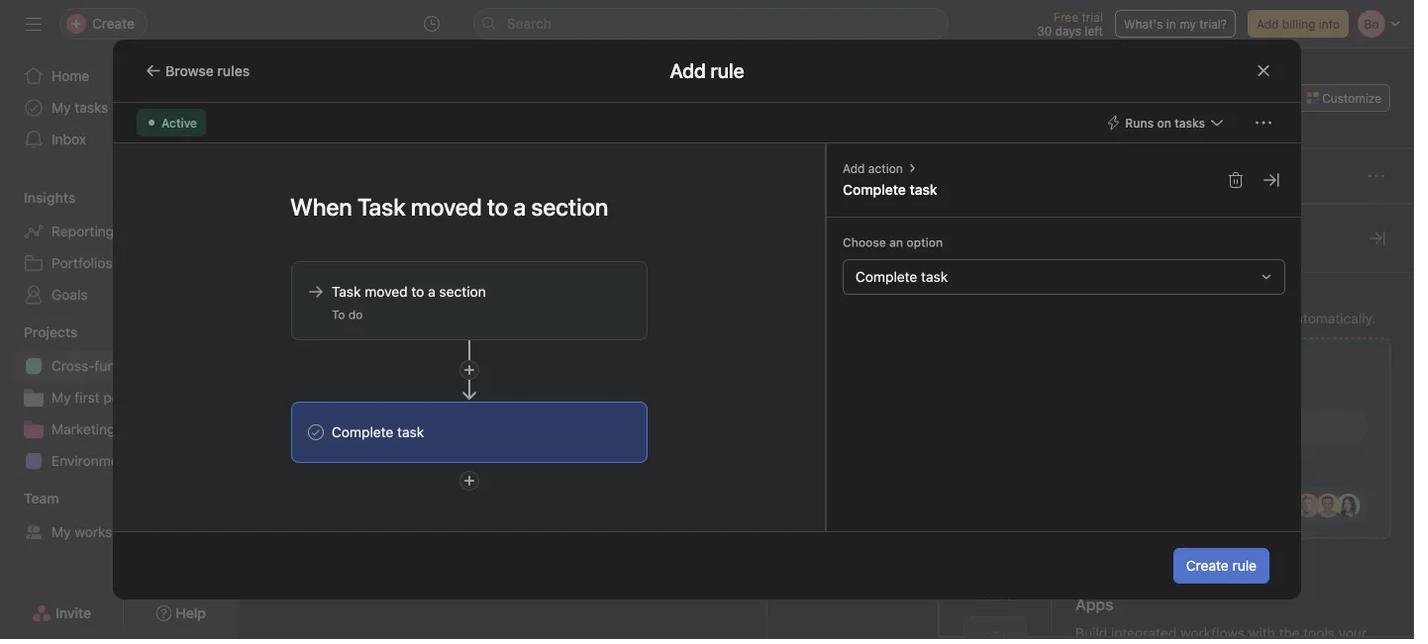Task type: locate. For each thing, give the bounding box(es) containing it.
down arrow image
[[463, 341, 476, 400]]

on
[[1157, 116, 1172, 130]]

0 vertical spatial do
[[315, 262, 334, 281]]

Share timeline with teammates text field
[[312, 376, 518, 396]]

reporting link
[[12, 216, 226, 248]]

create
[[1186, 558, 1229, 574]]

share
[[1240, 91, 1272, 105]]

trial?
[[1200, 17, 1227, 31]]

1 vertical spatial complete
[[856, 269, 918, 285]]

completed image
[[287, 303, 311, 326]]

trash item image
[[1228, 172, 1244, 188]]

1 my from the top
[[52, 100, 71, 116]]

2 bob button from the top
[[776, 338, 881, 362]]

rule
[[1116, 311, 1140, 327], [1233, 558, 1257, 574]]

1 vertical spatial my
[[52, 390, 71, 406]]

0 vertical spatial to
[[293, 262, 311, 281]]

header done tree grid
[[238, 493, 1414, 567]]

done
[[293, 460, 332, 479]]

1 horizontal spatial to
[[1144, 311, 1157, 327]]

0 vertical spatial complete task
[[843, 182, 938, 198]]

1 vertical spatial task
[[332, 284, 361, 300]]

add left the billing
[[1257, 17, 1279, 31]]

0 vertical spatial rule
[[1116, 311, 1140, 327]]

share timeline with teammates cell
[[238, 367, 768, 404]]

1 bob from the top
[[803, 308, 825, 321]]

my
[[52, 100, 71, 116], [52, 390, 71, 406], [52, 524, 71, 541]]

tasks inside dropdown button
[[1175, 116, 1205, 130]]

to up completed option
[[293, 262, 311, 281]]

goals
[[52, 287, 88, 303]]

rule right create
[[1233, 558, 1257, 574]]

1 vertical spatial rule
[[1233, 558, 1257, 574]]

0 vertical spatial to
[[411, 284, 424, 300]]

bob row down choose
[[238, 296, 1414, 333]]

to left get
[[1144, 311, 1157, 327]]

1 horizontal spatial a
[[1105, 311, 1112, 327]]

0 vertical spatial my
[[52, 100, 71, 116]]

2 vertical spatial complete
[[332, 424, 394, 441]]

task name
[[265, 216, 325, 230]]

to do right completed icon
[[332, 308, 363, 322]]

my inside my tasks link
[[52, 100, 71, 116]]

forms
[[978, 589, 1013, 603]]

my tasks
[[52, 100, 108, 116]]

portfolios
[[52, 255, 113, 271]]

project
[[162, 358, 207, 374]]

to do up completed option
[[293, 262, 334, 281]]

task…
[[346, 414, 384, 430]]

share button
[[1215, 84, 1281, 112]]

insights element
[[0, 180, 238, 315]]

days
[[1055, 24, 1082, 38]]

2 vertical spatial my
[[52, 524, 71, 541]]

active button
[[137, 109, 206, 137]]

task left name
[[265, 216, 291, 230]]

1 vertical spatial to
[[332, 308, 345, 322]]

add inside "button"
[[1257, 17, 1279, 31]]

tasks
[[75, 100, 108, 116], [1175, 116, 1205, 130]]

3 my from the top
[[52, 524, 71, 541]]

1 vertical spatial bob button
[[776, 338, 881, 362]]

do up schedule kickoff meeting text box
[[349, 308, 363, 322]]

1 vertical spatial do
[[349, 308, 363, 322]]

my inside my workspace link
[[52, 524, 71, 541]]

task up due date
[[910, 182, 938, 198]]

1 horizontal spatial tasks
[[1175, 116, 1205, 130]]

an
[[890, 236, 903, 250]]

2 my from the top
[[52, 390, 71, 406]]

bob button down choose
[[776, 303, 881, 326]]

get
[[1161, 311, 1182, 327]]

runs
[[1126, 116, 1154, 130]]

section
[[439, 284, 486, 300]]

priority field for schedule kickoff meeting cell
[[1130, 332, 1249, 368]]

your
[[1185, 311, 1214, 327]]

to right moved
[[411, 284, 424, 300]]

a down rules
[[1105, 311, 1112, 327]]

first
[[75, 390, 100, 406]]

bo
[[1128, 91, 1143, 105]]

task up draft project brief text box at left
[[332, 284, 361, 300]]

collaborators
[[1011, 216, 1087, 230]]

insights
[[24, 190, 76, 206]]

team
[[24, 491, 59, 507]]

my tasks link
[[12, 92, 226, 124]]

0 horizontal spatial to
[[293, 262, 311, 281]]

my left first
[[52, 390, 71, 406]]

1 vertical spatial task
[[921, 269, 948, 285]]

add another trigger image
[[464, 365, 475, 376]]

tasks right on
[[1175, 116, 1205, 130]]

cross-
[[52, 358, 94, 374]]

do
[[315, 262, 334, 281], [349, 308, 363, 322]]

my inside my first portfolio link
[[52, 390, 71, 406]]

complete down choose an option
[[856, 269, 918, 285]]

task down option
[[921, 269, 948, 285]]

browse rules button
[[137, 57, 259, 85]]

bob button for schedule kickoff meeting cell
[[776, 338, 881, 362]]

cell
[[885, 296, 1003, 333], [1002, 296, 1131, 333], [885, 332, 1003, 368], [1002, 332, 1131, 368], [885, 367, 1003, 404], [1002, 367, 1131, 404], [885, 494, 1003, 531]]

inbox link
[[12, 124, 226, 156]]

bob down assignee
[[803, 308, 825, 321]]

complete up done
[[332, 424, 394, 441]]

Completed checkbox
[[287, 303, 311, 326]]

complete inside popup button
[[332, 424, 394, 441]]

priority field for share timeline with teammates cell
[[1130, 367, 1249, 404]]

task for task name
[[265, 216, 291, 230]]

choose
[[843, 236, 886, 250]]

a left section
[[428, 284, 436, 300]]

schedule kickoff meeting cell
[[238, 332, 768, 368]]

complete task button
[[843, 260, 1286, 295]]

complete task down an
[[856, 269, 948, 285]]

0 vertical spatial bob
[[803, 308, 825, 321]]

add down rules
[[1076, 311, 1101, 327]]

bob row
[[238, 296, 1414, 333], [238, 332, 1414, 368]]

complete task inside dropdown button
[[856, 269, 948, 285]]

search list box
[[473, 8, 949, 40]]

bob row up add task… row at the bottom of the page
[[238, 332, 1414, 368]]

0 vertical spatial a
[[428, 284, 436, 300]]

to
[[411, 284, 424, 300], [1144, 311, 1157, 327]]

row containing task name
[[238, 204, 1414, 241]]

add another action image
[[464, 475, 475, 487]]

moved
[[365, 284, 408, 300]]

1 vertical spatial a
[[1105, 311, 1112, 327]]

complete down add action
[[843, 182, 906, 198]]

1 vertical spatial bob
[[803, 343, 825, 357]]

add
[[1257, 17, 1279, 31], [843, 161, 865, 175], [1076, 311, 1101, 327], [317, 414, 342, 430]]

0 horizontal spatial tasks
[[75, 100, 108, 116]]

my for my workspace
[[52, 524, 71, 541]]

to right completed icon
[[332, 308, 345, 322]]

info
[[1319, 17, 1340, 31]]

0 horizontal spatial a
[[428, 284, 436, 300]]

add left task…
[[317, 414, 342, 430]]

2 vertical spatial task
[[397, 424, 424, 441]]

1 horizontal spatial rule
[[1233, 558, 1257, 574]]

option
[[907, 236, 943, 250]]

bob button up add task… row at the bottom of the page
[[776, 338, 881, 362]]

customize
[[1323, 91, 1382, 105]]

1 horizontal spatial task
[[332, 284, 361, 300]]

my down team at the left bottom of the page
[[52, 524, 71, 541]]

2 bob from the top
[[803, 343, 825, 357]]

0 vertical spatial task
[[265, 216, 291, 230]]

rule left get
[[1116, 311, 1140, 327]]

inbox
[[52, 131, 86, 148]]

apps
[[1076, 596, 1114, 615]]

bob button
[[776, 303, 881, 326], [776, 338, 881, 362]]

due date
[[893, 216, 944, 230]]

runs on tasks
[[1126, 116, 1205, 130]]

add inside row
[[317, 414, 342, 430]]

0 vertical spatial bob button
[[776, 303, 881, 326]]

complete task down action
[[843, 182, 938, 198]]

1 vertical spatial complete task
[[856, 269, 948, 285]]

status field for schedule kickoff meeting cell
[[1248, 332, 1367, 368]]

task
[[910, 182, 938, 198], [921, 269, 948, 285], [397, 424, 424, 441]]

priority field for draft project brief cell
[[1130, 296, 1249, 333]]

add left action
[[843, 161, 865, 175]]

None text field
[[321, 66, 590, 102]]

do down name
[[315, 262, 334, 281]]

add billing info
[[1257, 17, 1340, 31]]

work
[[1217, 311, 1248, 327]]

1 bob button from the top
[[776, 303, 881, 326]]

a
[[428, 284, 436, 300], [1105, 311, 1112, 327]]

30
[[1037, 24, 1052, 38]]

my first portfolio link
[[12, 382, 226, 414]]

task inside row
[[265, 216, 291, 230]]

Completed checkbox
[[287, 338, 311, 362]]

0 horizontal spatial task
[[265, 216, 291, 230]]

add for add billing info
[[1257, 17, 1279, 31]]

tasks down home
[[75, 100, 108, 116]]

my for my tasks
[[52, 100, 71, 116]]

what's in my trial?
[[1124, 17, 1227, 31]]

2 vertical spatial complete task
[[332, 424, 424, 441]]

insights button
[[0, 188, 76, 208]]

header to do tree grid
[[238, 296, 1414, 440]]

priority
[[1139, 216, 1179, 230]]

add task… row
[[238, 403, 1414, 440]]

search button
[[473, 8, 949, 40]]

what's in my trial? button
[[1115, 10, 1236, 38]]

task right task…
[[397, 424, 424, 441]]

0 horizontal spatial do
[[315, 262, 334, 281]]

bob up add task… row at the bottom of the page
[[803, 343, 825, 357]]

1 vertical spatial to
[[1144, 311, 1157, 327]]

row
[[238, 204, 1414, 241], [261, 240, 1414, 242], [238, 367, 1414, 404], [238, 493, 1414, 532], [238, 530, 1414, 567]]

add a rule to get your work done automatically.
[[1076, 311, 1376, 327]]

complete task down the share timeline with teammates text box
[[332, 424, 424, 441]]

my up inbox
[[52, 100, 71, 116]]

trial
[[1082, 10, 1103, 24]]

complete
[[843, 182, 906, 198], [856, 269, 918, 285], [332, 424, 394, 441]]

functional
[[94, 358, 158, 374]]



Task type: describe. For each thing, give the bounding box(es) containing it.
status field for titles cell
[[1248, 494, 1367, 531]]

customize button
[[1298, 84, 1391, 112]]

billing
[[1283, 17, 1316, 31]]

hide sidebar image
[[26, 16, 42, 32]]

2 bob row from the top
[[238, 332, 1414, 368]]

projects
[[24, 324, 78, 341]]

add action button
[[843, 159, 903, 177]]

tasks inside the global element
[[75, 100, 108, 116]]

add for add action
[[843, 161, 865, 175]]

task inside popup button
[[397, 424, 424, 441]]

add task… button
[[317, 411, 384, 433]]

create rule button
[[1174, 549, 1270, 584]]

teams element
[[0, 481, 238, 553]]

task moved to a section
[[332, 284, 486, 300]]

0 vertical spatial complete
[[843, 182, 906, 198]]

complete task inside popup button
[[332, 424, 424, 441]]

close this dialog image
[[1256, 63, 1272, 79]]

choose an option
[[843, 236, 943, 250]]

priority field for titles cell
[[1130, 494, 1249, 531]]

add billing info button
[[1248, 10, 1349, 38]]

0 vertical spatial task
[[910, 182, 938, 198]]

status field for draft project brief cell
[[1248, 296, 1367, 333]]

done
[[1252, 311, 1284, 327]]

close side pane image
[[1264, 172, 1280, 188]]

done button
[[293, 452, 332, 487]]

Draft project brief text field
[[312, 305, 436, 324]]

projects button
[[0, 323, 78, 343]]

bob for bob button corresponding to draft project brief cell
[[803, 308, 825, 321]]

add for add task…
[[317, 414, 342, 430]]

cross-functional project plan
[[52, 358, 238, 374]]

active
[[161, 116, 197, 130]]

in
[[1167, 17, 1177, 31]]

left
[[1085, 24, 1103, 38]]

name
[[294, 216, 325, 230]]

add for add a rule to get your work done automatically.
[[1076, 311, 1101, 327]]

plan
[[210, 358, 238, 374]]

complete inside dropdown button
[[856, 269, 918, 285]]

automatically.
[[1288, 311, 1376, 327]]

cross-functional project plan link
[[12, 351, 238, 382]]

bob for schedule kickoff meeting cell bob button
[[803, 343, 825, 357]]

0 horizontal spatial rule
[[1116, 311, 1140, 327]]

draft project brief cell
[[238, 296, 768, 333]]

0 vertical spatial to do
[[293, 262, 334, 281]]

status field for share timeline with teammates cell
[[1248, 367, 1367, 404]]

1 bob row from the top
[[238, 296, 1414, 333]]

free
[[1054, 10, 1079, 24]]

status
[[1257, 216, 1293, 230]]

marketing
[[52, 421, 115, 438]]

bob button for draft project brief cell
[[776, 303, 881, 326]]

add task…
[[317, 414, 384, 430]]

task for task moved to a section
[[332, 284, 361, 300]]

portfolio
[[103, 390, 157, 406]]

reporting
[[52, 223, 114, 240]]

workspace
[[75, 524, 144, 541]]

rule inside button
[[1233, 558, 1257, 574]]

1 horizontal spatial to
[[332, 308, 345, 322]]

portfolios link
[[12, 248, 226, 279]]

runs on tasks button
[[1097, 109, 1234, 137]]

assignee
[[776, 216, 826, 230]]

invite
[[56, 606, 91, 622]]

add action
[[843, 161, 903, 175]]

environment
[[52, 453, 131, 469]]

1 horizontal spatial do
[[349, 308, 363, 322]]

Schedule kickoff meeting text field
[[312, 340, 484, 360]]

complete task button
[[291, 402, 648, 464]]

completed image
[[287, 338, 311, 362]]

my first portfolio
[[52, 390, 157, 406]]

global element
[[0, 49, 238, 167]]

marketing link
[[12, 414, 226, 446]]

do inside button
[[315, 262, 334, 281]]

date
[[919, 216, 944, 230]]

projects element
[[0, 315, 238, 481]]

team button
[[0, 489, 59, 509]]

browse rules
[[165, 62, 250, 79]]

bo button
[[1124, 86, 1148, 110]]

my
[[1180, 17, 1196, 31]]

create rule
[[1186, 558, 1257, 574]]

my workspace link
[[12, 517, 226, 549]]

to do button
[[293, 254, 334, 289]]

to inside button
[[293, 262, 311, 281]]

search
[[507, 15, 552, 32]]

my workspace
[[52, 524, 144, 541]]

titles cell
[[238, 494, 768, 531]]

environment link
[[12, 446, 226, 477]]

Add a name for this rule text field
[[277, 184, 648, 230]]

invite button
[[19, 596, 104, 632]]

home link
[[12, 60, 226, 92]]

1 vertical spatial to do
[[332, 308, 363, 322]]

rules
[[1076, 281, 1116, 300]]

task inside dropdown button
[[921, 269, 948, 285]]

due
[[893, 216, 916, 230]]

add rule
[[670, 59, 744, 82]]

my for my first portfolio
[[52, 390, 71, 406]]

action
[[869, 161, 903, 175]]

close details image
[[1370, 231, 1386, 247]]

what's
[[1124, 17, 1163, 31]]

home
[[52, 68, 89, 84]]

0 horizontal spatial to
[[411, 284, 424, 300]]



Task type: vqa. For each thing, say whether or not it's contained in the screenshot.
the Hello 'row'
no



